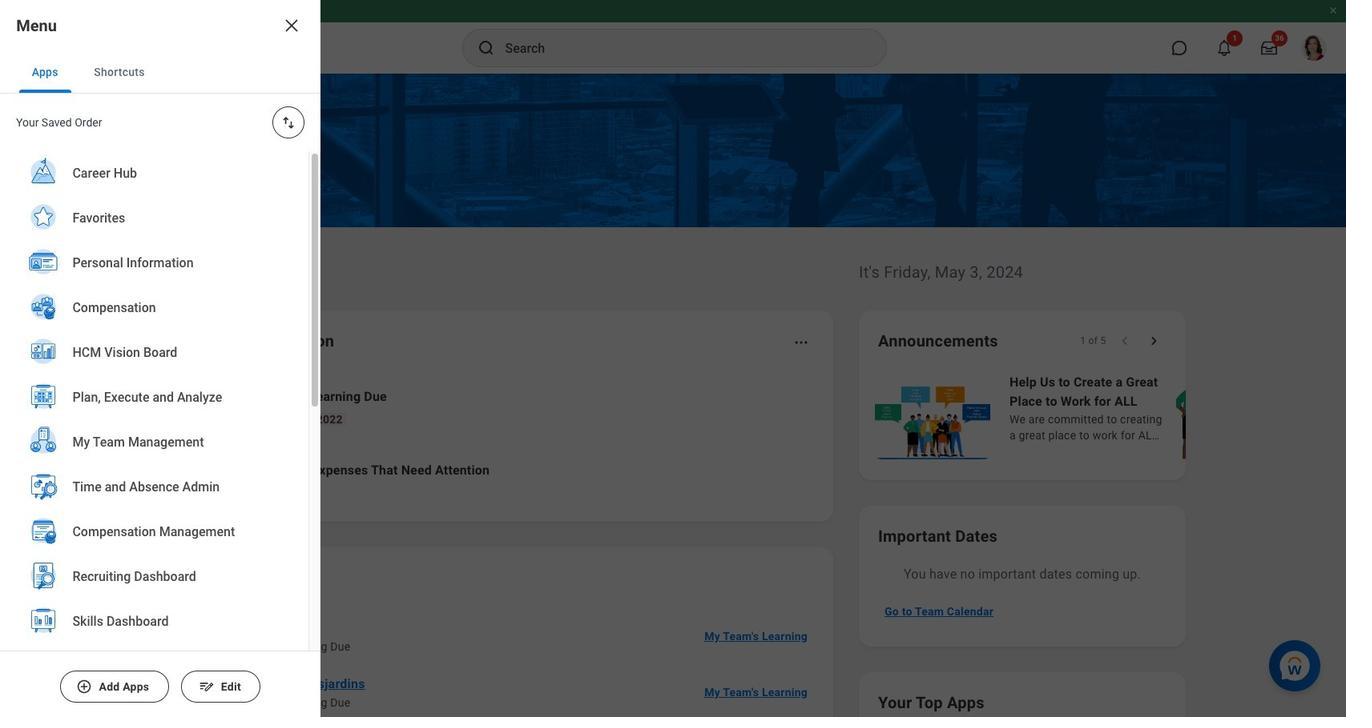 Task type: describe. For each thing, give the bounding box(es) containing it.
profile logan mcneil element
[[1292, 30, 1337, 66]]

x image
[[282, 16, 301, 35]]

notifications large image
[[1216, 40, 1232, 56]]

global navigation dialog
[[0, 0, 321, 718]]

search image
[[476, 38, 496, 58]]

book open image
[[203, 395, 227, 419]]



Task type: vqa. For each thing, say whether or not it's contained in the screenshot.
Smart Calculation Run Preview element
no



Task type: locate. For each thing, give the bounding box(es) containing it.
plus circle image
[[76, 679, 92, 696]]

status
[[1080, 335, 1106, 348]]

tab list
[[0, 51, 321, 94]]

sort image
[[280, 115, 296, 131]]

main content
[[0, 74, 1346, 718]]

text edit image
[[199, 679, 215, 696]]

list inside the global navigation dialog
[[0, 151, 308, 718]]

close environment banner image
[[1329, 6, 1338, 15]]

inbox large image
[[1261, 40, 1277, 56]]

chevron left small image
[[1117, 333, 1133, 349]]

list
[[0, 151, 308, 718], [872, 372, 1346, 462], [179, 375, 814, 503], [179, 609, 814, 718]]

dashboard expenses image
[[203, 459, 227, 483]]

chevron right small image
[[1146, 333, 1162, 349]]

banner
[[0, 0, 1346, 74]]



